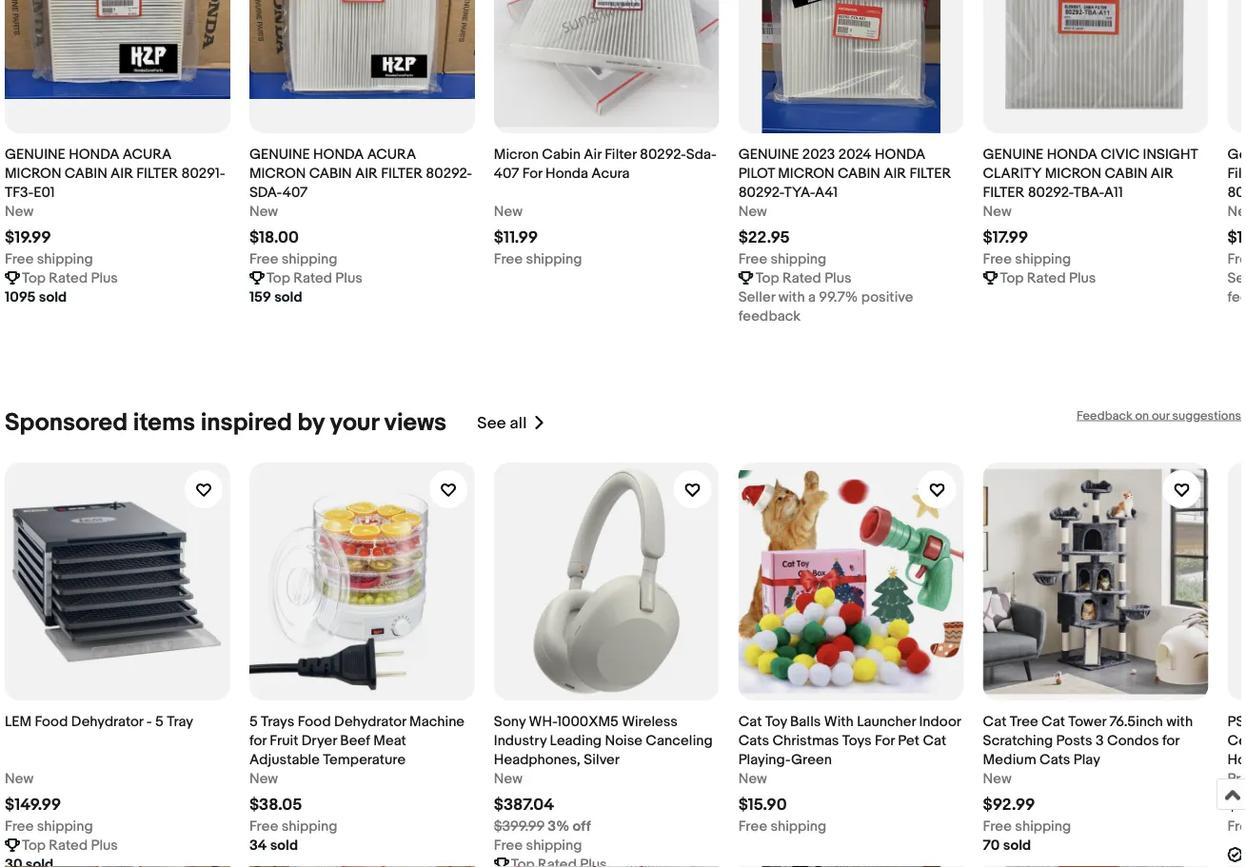 Task type: describe. For each thing, give the bounding box(es) containing it.
cat toy balls with launcher indoor cats christmas toys for pet cat playing-green new $15.90 free shipping
[[739, 714, 961, 836]]

1095 sold text field
[[5, 288, 67, 307]]

shipping inside new $149.99 free shipping
[[37, 819, 93, 836]]

headphones,
[[494, 752, 581, 769]]

feedback on our suggestions link
[[1077, 409, 1242, 424]]

80292- inside 'micron cabin air filter 80292-sda- 407 for honda acura'
[[640, 146, 686, 163]]

launcher
[[857, 714, 916, 731]]

wireless
[[622, 714, 678, 731]]

1000xm5
[[557, 714, 619, 731]]

sony
[[494, 714, 526, 731]]

76.5inch
[[1110, 714, 1164, 731]]

sda-
[[249, 184, 283, 201]]

$22.95 text field
[[739, 229, 790, 249]]

$19.99
[[5, 229, 51, 249]]

filter inside genuine honda acura micron cabin air filter 80292- sda-407 new $18.00 free shipping
[[381, 165, 423, 182]]

seller
[[739, 289, 776, 306]]

$387.04 text field
[[494, 796, 554, 816]]

-
[[147, 714, 152, 731]]

$38.05 text field
[[249, 796, 302, 816]]

air inside genuine honda acura micron cabin air filter 80292- sda-407 new $18.00 free shipping
[[355, 165, 378, 182]]

off
[[573, 819, 591, 836]]

micron inside genuine honda acura micron cabin air filter 80292- sda-407 new $18.00 free shipping
[[249, 165, 306, 182]]

sponsored items inspired by your views
[[5, 409, 447, 439]]

new inside genuine honda acura micron cabin air filter 80292- sda-407 new $18.00 free shipping
[[249, 203, 278, 221]]

feedback
[[1077, 409, 1133, 424]]

micron
[[494, 146, 539, 163]]

a
[[809, 289, 816, 306]]

new inside "cat tree cat tower 76.5inch with scratching posts 3 condos for medium cats play new $92.99 free shipping 70 sold"
[[983, 771, 1012, 788]]

$17.99 text field
[[983, 229, 1029, 249]]

indoor
[[920, 714, 961, 731]]

top for $18.00
[[267, 270, 290, 287]]

new text field for $17.99
[[983, 202, 1012, 221]]

cat up posts
[[1042, 714, 1066, 731]]

free shipping text field for $17.99
[[983, 250, 1072, 269]]

$18.00 text field
[[249, 229, 299, 249]]

407 inside genuine honda acura micron cabin air filter 80292- sda-407 new $18.00 free shipping
[[283, 184, 308, 201]]

new up $18 text field
[[1228, 203, 1247, 221]]

lem food dehydrator - 5 tray
[[5, 714, 193, 731]]

genuine 2023 2024 honda pilot micron cabin air filter 80292-tya-a41 new $22.95 free shipping
[[739, 146, 952, 268]]

industry
[[494, 733, 547, 750]]

posts
[[1057, 733, 1093, 750]]

70 sold text field
[[983, 837, 1032, 856]]

on
[[1136, 409, 1150, 424]]

suggestions
[[1173, 409, 1242, 424]]

acura for $19.99
[[123, 146, 172, 163]]

cabin
[[542, 146, 581, 163]]

shipping inside 5 trays food dehydrator machine for fruit dryer beef meat adjustable temperature new $38.05 free shipping 34 sold
[[282, 819, 338, 836]]

see all
[[477, 414, 527, 434]]

free inside "cat tree cat tower 76.5inch with scratching posts 3 condos for medium cats play new $92.99 free shipping 70 sold"
[[983, 819, 1012, 836]]

159 sold
[[249, 289, 302, 306]]

free inside genuine honda civic insight clarity micron cabin air filter 80292-tba-a11 new $17.99 free shipping
[[983, 251, 1012, 268]]

plus down genuine honda civic insight clarity micron cabin air filter 80292-tba-a11 new $17.99 free shipping
[[1070, 270, 1097, 287]]

new text field for $15.90
[[739, 770, 768, 789]]

new text field for $11.99
[[494, 202, 523, 221]]

medium
[[983, 752, 1037, 769]]

cat left toy
[[739, 714, 762, 731]]

1 5 from the left
[[155, 714, 164, 731]]

canceling
[[646, 733, 713, 750]]

new inside genuine 2023 2024 honda pilot micron cabin air filter 80292-tya-a41 new $22.95 free shipping
[[739, 203, 768, 221]]

positive
[[862, 289, 914, 306]]

items
[[133, 409, 195, 439]]

see all link
[[477, 409, 546, 439]]

top rated plus for $22.95
[[756, 270, 852, 287]]

free inside new $11.99 free shipping
[[494, 251, 523, 268]]

filter inside genuine honda acura micron cabin air filter 80291- tf3-e01 new $19.99 free shipping
[[137, 165, 178, 182]]

$2 text field
[[1228, 796, 1247, 816]]

$17.99
[[983, 229, 1029, 249]]

Pre text field
[[1228, 770, 1247, 789]]

tray
[[167, 714, 193, 731]]

genuine for $22.95
[[739, 146, 800, 163]]

dehydrator inside 5 trays food dehydrator machine for fruit dryer beef meat adjustable temperature new $38.05 free shipping 34 sold
[[334, 714, 406, 731]]

honda inside genuine 2023 2024 honda pilot micron cabin air filter 80292-tya-a41 new $22.95 free shipping
[[875, 146, 926, 163]]

free inside genuine honda acura micron cabin air filter 80292- sda-407 new $18.00 free shipping
[[249, 251, 278, 268]]

80292- inside genuine honda civic insight clarity micron cabin air filter 80292-tba-a11 new $17.99 free shipping
[[1028, 184, 1074, 201]]

air inside genuine 2023 2024 honda pilot micron cabin air filter 80292-tya-a41 new $22.95 free shipping
[[884, 165, 907, 182]]

cats inside cat toy balls with launcher indoor cats christmas toys for pet cat playing-green new $15.90 free shipping
[[739, 733, 770, 750]]

5 inside 5 trays food dehydrator machine for fruit dryer beef meat adjustable temperature new $38.05 free shipping 34 sold
[[249, 714, 258, 731]]

filter inside genuine 2023 2024 honda pilot micron cabin air filter 80292-tya-a41 new $22.95 free shipping
[[910, 165, 952, 182]]

honda for $19.99
[[69, 146, 119, 163]]

1 food from the left
[[35, 714, 68, 731]]

$149.99 text field
[[5, 796, 61, 816]]

shipping inside sony wh-1000xm5 wireless industry leading noise canceling headphones, silver new $387.04 $399.99 3% off free shipping
[[526, 838, 582, 855]]

top rated plus text field for $22.95
[[756, 269, 852, 288]]

sold inside text field
[[39, 289, 67, 306]]

sda-
[[686, 146, 717, 163]]

2023
[[803, 146, 836, 163]]

free inside sony wh-1000xm5 wireless industry leading noise canceling headphones, silver new $387.04 $399.99 3% off free shipping
[[494, 838, 523, 855]]

cats inside "cat tree cat tower 76.5inch with scratching posts 3 condos for medium cats play new $92.99 free shipping 70 sold"
[[1040, 752, 1071, 769]]

sold inside "cat tree cat tower 76.5inch with scratching posts 3 condos for medium cats play new $92.99 free shipping 70 sold"
[[1004, 838, 1032, 855]]

$92.99 text field
[[983, 796, 1036, 816]]

free shipping text field for $19.99
[[5, 250, 93, 269]]

5 trays food dehydrator machine for fruit dryer beef meat adjustable temperature new $38.05 free shipping 34 sold
[[249, 714, 465, 855]]

a41
[[815, 184, 838, 201]]

$22.95
[[739, 229, 790, 249]]

toys
[[843, 733, 872, 750]]

fruit
[[270, 733, 298, 750]]

top rated plus for $17.99
[[1001, 270, 1097, 287]]

$2
[[1228, 796, 1247, 816]]

new $149.99 free shipping
[[5, 771, 93, 836]]

tya-
[[784, 184, 815, 201]]

34
[[249, 838, 267, 855]]

See all text field
[[477, 414, 527, 434]]

$18 text field
[[1228, 229, 1247, 249]]

free shipping text field for $92.99
[[983, 818, 1072, 837]]

new text field for $18.00
[[249, 202, 278, 221]]

free shipping text field for $22.95
[[739, 250, 827, 269]]

with inside the seller with a 99.7% positive feedback
[[779, 289, 805, 306]]

70
[[983, 838, 1000, 855]]

159
[[249, 289, 271, 306]]

new inside cat toy balls with launcher indoor cats christmas toys for pet cat playing-green new $15.90 free shipping
[[739, 771, 768, 788]]

honda
[[546, 165, 589, 182]]

Sel text field
[[1228, 269, 1247, 307]]

80292- inside genuine 2023 2024 honda pilot micron cabin air filter 80292-tya-a41 new $22.95 free shipping
[[739, 184, 784, 201]]

99.7%
[[819, 289, 858, 306]]

top rated plus text field for $18.00
[[267, 269, 363, 288]]

leading
[[550, 733, 602, 750]]

1095 sold
[[5, 289, 67, 306]]

$149.99
[[5, 796, 61, 816]]

filter
[[605, 146, 637, 163]]

beef
[[340, 733, 370, 750]]

free inside genuine honda acura micron cabin air filter 80291- tf3-e01 new $19.99 free shipping
[[5, 251, 34, 268]]

ge
[[1228, 146, 1247, 163]]

shipping inside genuine honda acura micron cabin air filter 80291- tf3-e01 new $19.99 free shipping
[[37, 251, 93, 268]]

machine
[[410, 714, 465, 731]]

genuine honda acura micron cabin air filter 80292- sda-407 new $18.00 free shipping
[[249, 146, 472, 268]]

34 sold text field
[[249, 837, 298, 856]]

inspired
[[201, 409, 292, 439]]

feedback
[[739, 308, 801, 325]]

new text field for $149.99
[[5, 770, 34, 789]]

rated for $149.99
[[49, 838, 88, 855]]

new text field for $22.95
[[739, 202, 768, 221]]

trays
[[261, 714, 295, 731]]

micron inside genuine honda civic insight clarity micron cabin air filter 80292-tba-a11 new $17.99 free shipping
[[1045, 165, 1102, 182]]

tba-
[[1074, 184, 1105, 201]]

$15.90
[[739, 796, 787, 816]]

for inside "cat tree cat tower 76.5inch with scratching posts 3 condos for medium cats play new $92.99 free shipping 70 sold"
[[1163, 733, 1180, 750]]

top rated plus for $19.99
[[22, 270, 118, 287]]

with
[[825, 714, 854, 731]]

scratching
[[983, 733, 1053, 750]]

views
[[384, 409, 447, 439]]

new inside 5 trays food dehydrator machine for fruit dryer beef meat adjustable temperature new $38.05 free shipping 34 sold
[[249, 771, 278, 788]]

genuine for $18.00
[[249, 146, 310, 163]]

fre for $18
[[1228, 251, 1247, 268]]

our
[[1152, 409, 1170, 424]]

cat left tree
[[983, 714, 1007, 731]]

new text field for $387.04
[[494, 770, 523, 789]]

$15.90 text field
[[739, 796, 787, 816]]

new inside genuine honda civic insight clarity micron cabin air filter 80292-tba-a11 new $17.99 free shipping
[[983, 203, 1012, 221]]

cabin inside genuine honda acura micron cabin air filter 80292- sda-407 new $18.00 free shipping
[[309, 165, 352, 182]]

clarity
[[983, 165, 1042, 182]]



Task type: vqa. For each thing, say whether or not it's contained in the screenshot.
$38.05
yes



Task type: locate. For each thing, give the bounding box(es) containing it.
plus for a41
[[825, 270, 852, 287]]

shipping down $19.99 "text box"
[[37, 251, 93, 268]]

3 genuine from the left
[[739, 146, 800, 163]]

1 genuine from the left
[[5, 146, 66, 163]]

toy
[[766, 714, 787, 731]]

silver
[[584, 752, 620, 769]]

1 vertical spatial 407
[[283, 184, 308, 201]]

free shipping text field down $149.99
[[5, 818, 93, 837]]

free shipping text field down $38.05
[[249, 818, 338, 837]]

407 down micron
[[494, 165, 519, 182]]

new down tf3-
[[5, 203, 34, 221]]

new text field for $38.05
[[249, 770, 278, 789]]

play
[[1074, 752, 1101, 769]]

new text field for $92.99
[[983, 770, 1012, 789]]

top rated plus up the 159 sold text box
[[267, 270, 363, 287]]

new down adjustable
[[249, 771, 278, 788]]

micron up tya-
[[778, 165, 835, 182]]

genuine honda acura micron cabin air filter 80291- tf3-e01 new $19.99 free shipping
[[5, 146, 225, 268]]

top rated plus for $149.99
[[22, 838, 118, 855]]

new text field for $19.99
[[5, 202, 34, 221]]

genuine inside genuine honda acura micron cabin air filter 80291- tf3-e01 new $19.99 free shipping
[[5, 146, 66, 163]]

plus up 99.7%
[[825, 270, 852, 287]]

rated for $17.99
[[1027, 270, 1066, 287]]

3 honda from the left
[[875, 146, 926, 163]]

5 left trays
[[249, 714, 258, 731]]

1 horizontal spatial cats
[[1040, 752, 1071, 769]]

1 fre from the top
[[1228, 251, 1247, 268]]

Top Rated Plus text field
[[22, 269, 118, 288], [756, 269, 852, 288], [1001, 269, 1097, 288]]

wh-
[[529, 714, 557, 731]]

micron cabin air filter 80292-sda- 407 for honda acura
[[494, 146, 717, 182]]

0 vertical spatial with
[[779, 289, 805, 306]]

1 horizontal spatial new text field
[[249, 202, 278, 221]]

for down launcher
[[875, 733, 895, 750]]

acura
[[123, 146, 172, 163], [367, 146, 416, 163]]

cat
[[739, 714, 762, 731], [983, 714, 1007, 731], [1042, 714, 1066, 731], [923, 733, 947, 750]]

previous price $399.99 3% off text field
[[494, 818, 591, 837]]

1 horizontal spatial 5
[[249, 714, 258, 731]]

top for $19.99
[[22, 270, 46, 287]]

$38.05
[[249, 796, 302, 816]]

top down "$149.99" text box
[[22, 838, 46, 855]]

adjustable
[[249, 752, 320, 769]]

shipping down $18.00
[[282, 251, 338, 268]]

top up 159 sold
[[267, 270, 290, 287]]

honda
[[69, 146, 119, 163], [313, 146, 364, 163], [875, 146, 926, 163], [1047, 146, 1098, 163]]

all
[[510, 414, 527, 434]]

4 genuine from the left
[[983, 146, 1044, 163]]

food right lem
[[35, 714, 68, 731]]

2 honda from the left
[[313, 146, 364, 163]]

genuine up pilot
[[739, 146, 800, 163]]

1095
[[5, 289, 36, 306]]

0 horizontal spatial 407
[[283, 184, 308, 201]]

cabin inside genuine honda acura micron cabin air filter 80291- tf3-e01 new $19.99 free shipping
[[65, 165, 107, 182]]

honda for $18.00
[[313, 146, 364, 163]]

rated for $22.95
[[783, 270, 822, 287]]

3
[[1096, 733, 1104, 750]]

filter
[[137, 165, 178, 182], [381, 165, 423, 182], [910, 165, 952, 182], [983, 184, 1025, 201]]

3 micron from the left
[[778, 165, 835, 182]]

new
[[5, 203, 34, 221], [249, 203, 278, 221], [494, 203, 523, 221], [739, 203, 768, 221], [983, 203, 1012, 221], [1228, 203, 1247, 221], [5, 771, 34, 788], [249, 771, 278, 788], [494, 771, 523, 788], [739, 771, 768, 788], [983, 771, 1012, 788]]

$399.99
[[494, 819, 545, 836]]

air inside genuine honda acura micron cabin air filter 80291- tf3-e01 new $19.99 free shipping
[[111, 165, 133, 182]]

free inside genuine 2023 2024 honda pilot micron cabin air filter 80292-tya-a41 new $22.95 free shipping
[[739, 251, 768, 268]]

rated up 1095 sold text field
[[49, 270, 88, 287]]

rated down $17.99
[[1027, 270, 1066, 287]]

genuine up clarity
[[983, 146, 1044, 163]]

shipping inside genuine honda acura micron cabin air filter 80292- sda-407 new $18.00 free shipping
[[282, 251, 338, 268]]

0 horizontal spatial cats
[[739, 733, 770, 750]]

shipping inside cat toy balls with launcher indoor cats christmas toys for pet cat playing-green new $15.90 free shipping
[[771, 819, 827, 836]]

top rated plus up "a"
[[756, 270, 852, 287]]

free shipping text field for $15.90
[[739, 818, 827, 837]]

pilot
[[739, 165, 775, 182]]

honda inside genuine honda civic insight clarity micron cabin air filter 80292-tba-a11 new $17.99 free shipping
[[1047, 146, 1098, 163]]

4 cabin from the left
[[1105, 165, 1148, 182]]

lem
[[5, 714, 32, 731]]

sold right 70
[[1004, 838, 1032, 855]]

shipping inside new $11.99 free shipping
[[526, 251, 582, 268]]

shipping down $149.99
[[37, 819, 93, 836]]

new text field down sda- on the top left
[[249, 202, 278, 221]]

1 horizontal spatial for
[[875, 733, 895, 750]]

1 vertical spatial cats
[[1040, 752, 1071, 769]]

1 air from the left
[[111, 165, 133, 182]]

80291-
[[181, 165, 225, 182]]

1 micron from the left
[[5, 165, 61, 182]]

micron up e01
[[5, 165, 61, 182]]

cabin inside genuine honda civic insight clarity micron cabin air filter 80292-tba-a11 new $17.99 free shipping
[[1105, 165, 1148, 182]]

2 for from the left
[[1163, 733, 1180, 750]]

filter inside genuine honda civic insight clarity micron cabin air filter 80292-tba-a11 new $17.99 free shipping
[[983, 184, 1025, 201]]

feedback on our suggestions
[[1077, 409, 1242, 424]]

shipping down $92.99 text field at the bottom of page
[[1016, 819, 1072, 836]]

new text field up $387.04
[[494, 770, 523, 789]]

rated up the 159 sold text box
[[294, 270, 332, 287]]

cat tree cat tower 76.5inch with scratching posts 3 condos for medium cats play new $92.99 free shipping 70 sold
[[983, 714, 1194, 855]]

noise
[[605, 733, 643, 750]]

new inside sony wh-1000xm5 wireless industry leading noise canceling headphones, silver new $387.04 $399.99 3% off free shipping
[[494, 771, 523, 788]]

0 vertical spatial 407
[[494, 165, 519, 182]]

tree
[[1010, 714, 1039, 731]]

rated for $18.00
[[294, 270, 332, 287]]

acura
[[592, 165, 630, 182]]

for inside 'micron cabin air filter 80292-sda- 407 for honda acura'
[[523, 165, 543, 182]]

balls
[[791, 714, 821, 731]]

honda for a11
[[1047, 146, 1098, 163]]

plus for $18.00
[[336, 270, 363, 287]]

1 horizontal spatial top rated plus text field
[[267, 269, 363, 288]]

407 up '$18.00' text field
[[283, 184, 308, 201]]

rated for $19.99
[[49, 270, 88, 287]]

genuine inside genuine honda acura micron cabin air filter 80292- sda-407 new $18.00 free shipping
[[249, 146, 310, 163]]

with left "a"
[[779, 289, 805, 306]]

1 honda from the left
[[69, 146, 119, 163]]

1 vertical spatial for
[[875, 733, 895, 750]]

top rated plus up 1095 sold text field
[[22, 270, 118, 287]]

shipping down $17.99 text field at right top
[[1016, 251, 1072, 268]]

top rated plus text field up 159 sold
[[267, 269, 363, 288]]

shipping inside "cat tree cat tower 76.5inch with scratching posts 3 condos for medium cats play new $92.99 free shipping 70 sold"
[[1016, 819, 1072, 836]]

shipping inside genuine honda civic insight clarity micron cabin air filter 80292-tba-a11 new $17.99 free shipping
[[1016, 251, 1072, 268]]

sponsored
[[5, 409, 128, 439]]

rated down new $149.99 free shipping
[[49, 838, 88, 855]]

plus down genuine honda acura micron cabin air filter 80292- sda-407 new $18.00 free shipping
[[336, 270, 363, 287]]

$11.99
[[494, 229, 538, 249]]

civic
[[1101, 146, 1140, 163]]

new up the $22.95 text field
[[739, 203, 768, 221]]

fre up the sel
[[1228, 251, 1247, 268]]

temperature
[[323, 752, 406, 769]]

genuine inside genuine honda civic insight clarity micron cabin air filter 80292-tba-a11 new $17.99 free shipping
[[983, 146, 1044, 163]]

new text field down adjustable
[[249, 770, 278, 789]]

0 horizontal spatial dehydrator
[[71, 714, 143, 731]]

air inside genuine honda civic insight clarity micron cabin air filter 80292-tba-a11 new $17.99 free shipping
[[1151, 165, 1174, 182]]

micron inside genuine honda acura micron cabin air filter 80291- tf3-e01 new $19.99 free shipping
[[5, 165, 61, 182]]

new text field down tf3-
[[5, 202, 34, 221]]

shipping down $22.95
[[771, 251, 827, 268]]

new inside new $11.99 free shipping
[[494, 203, 523, 221]]

plus
[[91, 270, 118, 287], [336, 270, 363, 287], [825, 270, 852, 287], [1070, 270, 1097, 287], [91, 838, 118, 855]]

see
[[477, 414, 506, 434]]

with
[[779, 289, 805, 306], [1167, 714, 1194, 731]]

micron up sda- on the top left
[[249, 165, 306, 182]]

3 air from the left
[[884, 165, 907, 182]]

new text field up $11.99 text field
[[494, 202, 523, 221]]

free shipping text field down the $22.95 text field
[[739, 250, 827, 269]]

free down $22.95
[[739, 251, 768, 268]]

2 acura from the left
[[367, 146, 416, 163]]

new up $11.99 text field
[[494, 203, 523, 221]]

top
[[22, 270, 46, 287], [267, 270, 290, 287], [756, 270, 780, 287], [1001, 270, 1024, 287], [22, 838, 46, 855]]

sold
[[39, 289, 67, 306], [274, 289, 302, 306], [270, 838, 298, 855], [1004, 838, 1032, 855]]

top up 'seller'
[[756, 270, 780, 287]]

free shipping text field down $15.90
[[739, 818, 827, 837]]

free inside cat toy balls with launcher indoor cats christmas toys for pet cat playing-green new $15.90 free shipping
[[739, 819, 768, 836]]

407 inside 'micron cabin air filter 80292-sda- 407 for honda acura'
[[494, 165, 519, 182]]

top rated plus for $18.00
[[267, 270, 363, 287]]

top rated plus down $17.99
[[1001, 270, 1097, 287]]

pet
[[898, 733, 920, 750]]

sony wh-1000xm5 wireless industry leading noise canceling headphones, silver new $387.04 $399.99 3% off free shipping
[[494, 714, 713, 855]]

new text field up $17.99 text field at right top
[[983, 202, 1012, 221]]

free shipping text field for $149.99
[[5, 818, 93, 837]]

2 dehydrator from the left
[[334, 714, 406, 731]]

Free shipping text field
[[5, 250, 93, 269], [249, 250, 338, 269], [739, 250, 827, 269], [983, 818, 1072, 837]]

for
[[523, 165, 543, 182], [875, 733, 895, 750]]

top for $17.99
[[1001, 270, 1024, 287]]

e01
[[34, 184, 55, 201]]

new up $17.99 text field at right top
[[983, 203, 1012, 221]]

sel
[[1228, 270, 1247, 287]]

shipping down $15.90 text box
[[771, 819, 827, 836]]

new inside genuine honda acura micron cabin air filter 80291- tf3-e01 new $19.99 free shipping
[[5, 203, 34, 221]]

insight
[[1143, 146, 1198, 163]]

free shipping text field down $11.99 text field
[[494, 250, 582, 269]]

sold inside 5 trays food dehydrator machine for fruit dryer beef meat adjustable temperature new $38.05 free shipping 34 sold
[[270, 838, 298, 855]]

2 micron from the left
[[249, 165, 306, 182]]

by
[[298, 409, 325, 439]]

your
[[330, 409, 379, 439]]

2 cabin from the left
[[309, 165, 352, 182]]

New text field
[[5, 202, 34, 221], [249, 202, 278, 221], [494, 770, 523, 789]]

1 vertical spatial fre
[[1228, 819, 1247, 836]]

cabin inside genuine 2023 2024 honda pilot micron cabin air filter 80292-tya-a41 new $22.95 free shipping
[[838, 165, 881, 182]]

0 horizontal spatial for
[[249, 733, 267, 750]]

new up "$149.99" text box
[[5, 771, 34, 788]]

2 fre from the top
[[1228, 819, 1247, 836]]

free shipping text field for $11.99
[[494, 250, 582, 269]]

1 vertical spatial top rated plus text field
[[22, 837, 118, 856]]

4 micron from the left
[[1045, 165, 1102, 182]]

new text field up the $22.95 text field
[[739, 202, 768, 221]]

cats down posts
[[1040, 752, 1071, 769]]

free shipping text field for $18.00
[[249, 250, 338, 269]]

with right 76.5inch
[[1167, 714, 1194, 731]]

0 vertical spatial top rated plus text field
[[267, 269, 363, 288]]

shipping inside genuine 2023 2024 honda pilot micron cabin air filter 80292-tya-a41 new $22.95 free shipping
[[771, 251, 827, 268]]

0 horizontal spatial new text field
[[5, 202, 34, 221]]

shipping down $11.99 text field
[[526, 251, 582, 268]]

$92.99
[[983, 796, 1036, 816]]

genuine inside genuine 2023 2024 honda pilot micron cabin air filter 80292-tya-a41 new $22.95 free shipping
[[739, 146, 800, 163]]

0 vertical spatial fre
[[1228, 251, 1247, 268]]

psa pre $2 fre
[[1228, 714, 1247, 836]]

3 top rated plus text field from the left
[[1001, 269, 1097, 288]]

2024
[[839, 146, 872, 163]]

Fre text field
[[1228, 250, 1247, 269]]

genuine up sda- on the top left
[[249, 146, 310, 163]]

3 cabin from the left
[[838, 165, 881, 182]]

free shipping text field for $38.05
[[249, 818, 338, 837]]

$387.04
[[494, 796, 554, 816]]

free down "$149.99" text box
[[5, 819, 34, 836]]

genuine up e01
[[5, 146, 66, 163]]

3%
[[548, 819, 570, 836]]

cat down 'indoor'
[[923, 733, 947, 750]]

0 horizontal spatial with
[[779, 289, 805, 306]]

free down $17.99 text field at right top
[[983, 251, 1012, 268]]

shipping
[[37, 251, 93, 268], [282, 251, 338, 268], [526, 251, 582, 268], [771, 251, 827, 268], [1016, 251, 1072, 268], [37, 819, 93, 836], [282, 819, 338, 836], [771, 819, 827, 836], [1016, 819, 1072, 836], [526, 838, 582, 855]]

top for $149.99
[[22, 838, 46, 855]]

4 honda from the left
[[1047, 146, 1098, 163]]

2 horizontal spatial new text field
[[494, 770, 523, 789]]

407
[[494, 165, 519, 182], [283, 184, 308, 201]]

1 acura from the left
[[123, 146, 172, 163]]

tower
[[1069, 714, 1107, 731]]

1 horizontal spatial food
[[298, 714, 331, 731]]

$18.00
[[249, 229, 299, 249]]

food inside 5 trays food dehydrator machine for fruit dryer beef meat adjustable temperature new $38.05 free shipping 34 sold
[[298, 714, 331, 731]]

psa
[[1228, 714, 1247, 731]]

sold right 1095 at left top
[[39, 289, 67, 306]]

0 horizontal spatial acura
[[123, 146, 172, 163]]

new up $387.04
[[494, 771, 523, 788]]

new text field for $18
[[1228, 202, 1247, 221]]

free shipping text field down $399.99
[[494, 837, 582, 856]]

0 vertical spatial for
[[523, 165, 543, 182]]

for inside cat toy balls with launcher indoor cats christmas toys for pet cat playing-green new $15.90 free shipping
[[875, 733, 895, 750]]

0 vertical spatial cats
[[739, 733, 770, 750]]

dryer
[[302, 733, 337, 750]]

1 horizontal spatial with
[[1167, 714, 1194, 731]]

2 food from the left
[[298, 714, 331, 731]]

1 top rated plus text field from the left
[[22, 269, 118, 288]]

sold right 34
[[270, 838, 298, 855]]

$19.99 text field
[[5, 229, 51, 249]]

with inside "cat tree cat tower 76.5inch with scratching posts 3 condos for medium cats play new $92.99 free shipping 70 sold"
[[1167, 714, 1194, 731]]

plus for $19.99
[[91, 270, 118, 287]]

top for $22.95
[[756, 270, 780, 287]]

green
[[791, 752, 832, 769]]

$11.99 text field
[[494, 229, 538, 249]]

for right condos
[[1163, 733, 1180, 750]]

top rated plus text field up the 1095 sold
[[22, 269, 118, 288]]

genuine
[[5, 146, 66, 163], [249, 146, 310, 163], [739, 146, 800, 163], [983, 146, 1044, 163]]

free inside new $149.99 free shipping
[[5, 819, 34, 836]]

honda inside genuine honda acura micron cabin air filter 80292- sda-407 new $18.00 free shipping
[[313, 146, 364, 163]]

0 horizontal spatial for
[[523, 165, 543, 182]]

micron inside genuine 2023 2024 honda pilot micron cabin air filter 80292-tya-a41 new $22.95 free shipping
[[778, 165, 835, 182]]

0 horizontal spatial 5
[[155, 714, 164, 731]]

1 horizontal spatial dehydrator
[[334, 714, 406, 731]]

cats up the playing-
[[739, 733, 770, 750]]

free shipping text field down $92.99
[[983, 818, 1072, 837]]

air
[[111, 165, 133, 182], [355, 165, 378, 182], [884, 165, 907, 182], [1151, 165, 1174, 182]]

free down $399.99
[[494, 838, 523, 855]]

acura inside genuine honda acura micron cabin air filter 80291- tf3-e01 new $19.99 free shipping
[[123, 146, 172, 163]]

new text field up "$149.99" text box
[[5, 770, 34, 789]]

free down $19.99
[[5, 251, 34, 268]]

for down micron
[[523, 165, 543, 182]]

0 horizontal spatial food
[[35, 714, 68, 731]]

dehydrator left the '-'
[[71, 714, 143, 731]]

for inside 5 trays food dehydrator machine for fruit dryer beef meat adjustable temperature new $38.05 free shipping 34 sold
[[249, 733, 267, 750]]

sold right the 159
[[274, 289, 302, 306]]

Top Rated Plus text field
[[267, 269, 363, 288], [22, 837, 118, 856]]

new down sda- on the top left
[[249, 203, 278, 221]]

acura inside genuine honda acura micron cabin air filter 80292- sda-407 new $18.00 free shipping
[[367, 146, 416, 163]]

2 air from the left
[[355, 165, 378, 182]]

condos
[[1108, 733, 1160, 750]]

1 horizontal spatial acura
[[367, 146, 416, 163]]

rated up "a"
[[783, 270, 822, 287]]

1 for from the left
[[249, 733, 267, 750]]

free down $15.90 text box
[[739, 819, 768, 836]]

top rated plus text field for $149.99
[[22, 837, 118, 856]]

plus down genuine honda acura micron cabin air filter 80291- tf3-e01 new $19.99 free shipping
[[91, 270, 118, 287]]

2 5 from the left
[[249, 714, 258, 731]]

genuine for $19.99
[[5, 146, 66, 163]]

rated
[[49, 270, 88, 287], [294, 270, 332, 287], [783, 270, 822, 287], [1027, 270, 1066, 287], [49, 838, 88, 855]]

1 horizontal spatial top rated plus text field
[[756, 269, 852, 288]]

2 top rated plus text field from the left
[[756, 269, 852, 288]]

80292- inside genuine honda acura micron cabin air filter 80292- sda-407 new $18.00 free shipping
[[426, 165, 472, 182]]

top rated plus text field for shipping
[[22, 269, 118, 288]]

free down $11.99
[[494, 251, 523, 268]]

christmas
[[773, 733, 840, 750]]

shipping down the 3%
[[526, 838, 582, 855]]

Fre text field
[[1228, 818, 1247, 837]]

seller with a 99.7% positive feedback
[[739, 289, 917, 325]]

honda inside genuine honda acura micron cabin air filter 80291- tf3-e01 new $19.99 free shipping
[[69, 146, 119, 163]]

0 horizontal spatial top rated plus text field
[[22, 269, 118, 288]]

Seller with a 99.7% positive feedback text field
[[739, 288, 964, 326]]

new text field down the playing-
[[739, 770, 768, 789]]

tf3-
[[5, 184, 34, 201]]

cabin
[[65, 165, 107, 182], [309, 165, 352, 182], [838, 165, 881, 182], [1105, 165, 1148, 182]]

1 dehydrator from the left
[[71, 714, 143, 731]]

2 horizontal spatial top rated plus text field
[[1001, 269, 1097, 288]]

fre for $2
[[1228, 819, 1247, 836]]

159 sold text field
[[249, 288, 302, 307]]

top rated plus text field up "a"
[[756, 269, 852, 288]]

meat
[[373, 733, 407, 750]]

free up 70
[[983, 819, 1012, 836]]

free down $18.00
[[249, 251, 278, 268]]

New text field
[[494, 202, 523, 221], [739, 202, 768, 221], [983, 202, 1012, 221], [1228, 202, 1247, 221], [5, 770, 34, 789], [249, 770, 278, 789], [739, 770, 768, 789], [983, 770, 1012, 789]]

1 vertical spatial with
[[1167, 714, 1194, 731]]

Free shipping text field
[[494, 250, 582, 269], [983, 250, 1072, 269], [5, 818, 93, 837], [249, 818, 338, 837], [739, 818, 827, 837], [494, 837, 582, 856]]

pre
[[1228, 771, 1247, 788]]

top rated plus text field down $17.99
[[1001, 269, 1097, 288]]

free up 34
[[249, 819, 278, 836]]

food up dryer
[[298, 714, 331, 731]]

new down medium
[[983, 771, 1012, 788]]

new inside new $149.99 free shipping
[[5, 771, 34, 788]]

ge new $18 fre sel
[[1228, 146, 1247, 306]]

free inside 5 trays food dehydrator machine for fruit dryer beef meat adjustable temperature new $38.05 free shipping 34 sold
[[249, 819, 278, 836]]

free shipping text field down $17.99 text field at right top
[[983, 250, 1072, 269]]

1 horizontal spatial for
[[1163, 733, 1180, 750]]

acura for $18.00
[[367, 146, 416, 163]]

for left the fruit
[[249, 733, 267, 750]]

2 genuine from the left
[[249, 146, 310, 163]]

5 right the '-'
[[155, 714, 164, 731]]

sold inside text box
[[274, 289, 302, 306]]

playing-
[[739, 752, 791, 769]]

4 air from the left
[[1151, 165, 1174, 182]]

1 horizontal spatial 407
[[494, 165, 519, 182]]

micron up tba-
[[1045, 165, 1102, 182]]

free shipping text field down $18.00
[[249, 250, 338, 269]]

0 horizontal spatial top rated plus text field
[[22, 837, 118, 856]]

plus down new $149.99 free shipping
[[91, 838, 118, 855]]

None text field
[[5, 856, 53, 868], [511, 856, 607, 868], [5, 856, 53, 868], [511, 856, 607, 868]]

1 cabin from the left
[[65, 165, 107, 182]]



